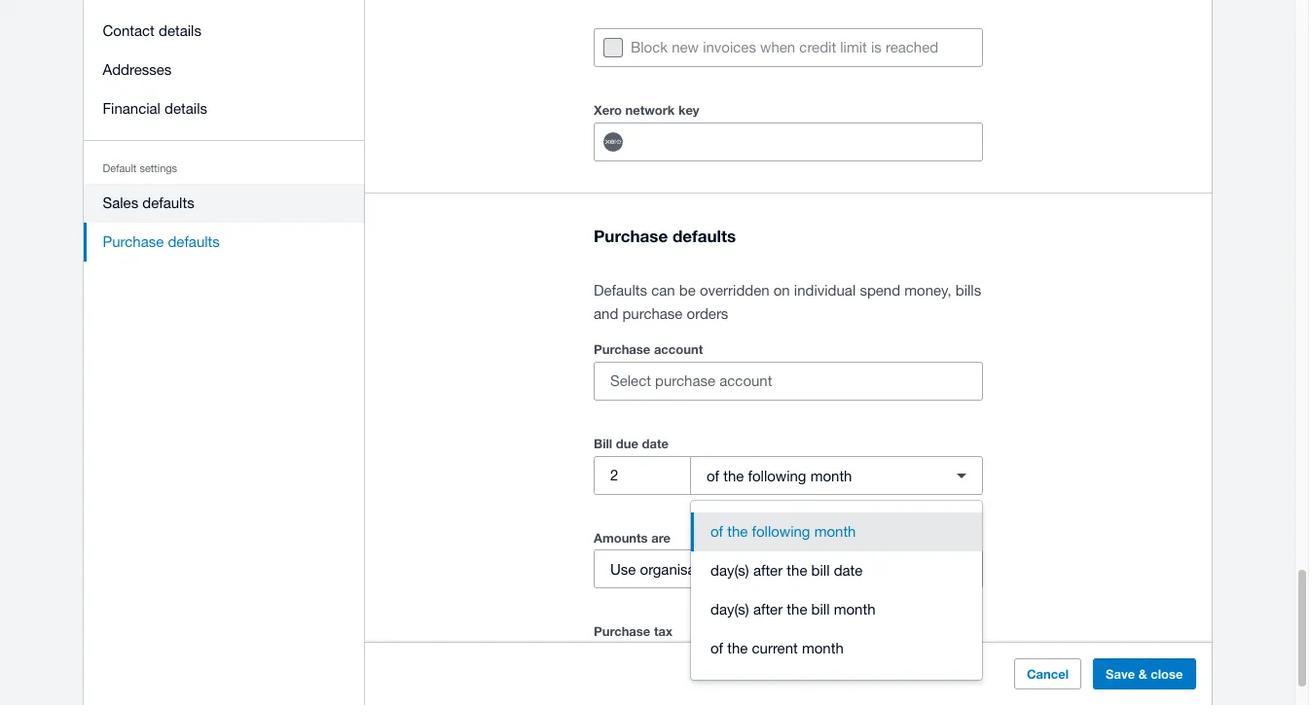Task type: locate. For each thing, give the bounding box(es) containing it.
bill inside button
[[812, 563, 830, 579]]

bills
[[956, 282, 982, 299]]

use organisation settings button for purchase tax
[[594, 644, 983, 683]]

0 vertical spatial of
[[707, 468, 720, 484]]

of for of the following month popup button
[[707, 468, 720, 484]]

month inside of the following month popup button
[[811, 468, 852, 484]]

2 use organisation settings from the top
[[610, 655, 776, 671]]

organisation down tax in the bottom of the page
[[640, 655, 720, 671]]

purchase defaults
[[594, 226, 736, 246], [103, 234, 220, 250]]

2 day(s) from the top
[[711, 602, 749, 618]]

following up day(s) after the bill date
[[752, 524, 810, 540]]

defaults down the sales defaults link at the left top
[[168, 234, 220, 250]]

after
[[753, 563, 783, 579], [753, 602, 783, 618]]

purchase
[[594, 226, 668, 246], [103, 234, 164, 250], [594, 342, 651, 357], [594, 624, 651, 640]]

purchase inside menu
[[103, 234, 164, 250]]

settings for amounts are
[[724, 561, 776, 578]]

overridden
[[700, 282, 770, 299]]

new
[[672, 39, 699, 55]]

settings down day(s) after the bill month
[[724, 655, 776, 671]]

of
[[707, 468, 720, 484], [711, 524, 723, 540], [711, 641, 723, 657]]

bill down the day(s) after the bill date button
[[812, 602, 830, 618]]

the inside 'button'
[[787, 602, 808, 618]]

amounts
[[594, 531, 648, 546]]

1 after from the top
[[753, 563, 783, 579]]

save & close
[[1107, 667, 1184, 682]]

following inside popup button
[[748, 468, 807, 484]]

day(s) after the bill date button
[[691, 552, 982, 591]]

None number field
[[595, 458, 690, 495]]

on
[[774, 282, 790, 299]]

settings up day(s) after the bill month
[[724, 561, 776, 578]]

day(s) inside the day(s) after the bill month 'button'
[[711, 602, 749, 618]]

1 vertical spatial use organisation settings button
[[594, 644, 983, 683]]

month
[[811, 468, 852, 484], [815, 524, 856, 540], [834, 602, 876, 618], [802, 641, 844, 657]]

financial details link
[[84, 90, 365, 129]]

0 horizontal spatial purchase defaults
[[103, 234, 220, 250]]

1 vertical spatial following
[[752, 524, 810, 540]]

following up of the following month button
[[748, 468, 807, 484]]

day(s) up of the current month
[[711, 602, 749, 618]]

1 organisation from the top
[[640, 561, 720, 578]]

tax
[[654, 624, 673, 640]]

xero network key
[[594, 102, 700, 118]]

list box
[[691, 501, 982, 681]]

day(s)
[[711, 563, 749, 579], [711, 602, 749, 618]]

organisation down are
[[640, 561, 720, 578]]

after for day(s) after the bill month
[[753, 602, 783, 618]]

of inside 'button'
[[711, 641, 723, 657]]

bill down of the following month button
[[812, 563, 830, 579]]

1 vertical spatial date
[[834, 563, 863, 579]]

use
[[610, 561, 636, 578], [610, 655, 636, 671]]

date down of the following month button
[[834, 563, 863, 579]]

details right contact
[[159, 22, 202, 39]]

settings up sales defaults
[[140, 163, 178, 174]]

1 use organisation settings button from the top
[[594, 550, 983, 589]]

organisation for are
[[640, 561, 720, 578]]

use organisation settings button up day(s) after the bill month
[[594, 550, 983, 589]]

use organisation settings for tax
[[610, 655, 776, 671]]

&
[[1139, 667, 1148, 682]]

0 vertical spatial use
[[610, 561, 636, 578]]

0 vertical spatial organisation
[[640, 561, 720, 578]]

block
[[631, 39, 668, 55]]

defaults down "default settings" on the top left of the page
[[143, 195, 195, 211]]

0 vertical spatial day(s)
[[711, 563, 749, 579]]

defaults can be overridden on individual spend money, bills and purchase orders
[[594, 282, 982, 322]]

use organisation settings
[[610, 561, 776, 578], [610, 655, 776, 671]]

1 day(s) from the top
[[711, 563, 749, 579]]

of the following month inside popup button
[[707, 468, 852, 484]]

0 vertical spatial of the following month
[[707, 468, 852, 484]]

group
[[691, 501, 982, 681]]

invoices
[[703, 39, 756, 55]]

1 vertical spatial organisation
[[640, 655, 720, 671]]

month up the day(s) after the bill date button
[[815, 524, 856, 540]]

following
[[748, 468, 807, 484], [752, 524, 810, 540]]

2 after from the top
[[753, 602, 783, 618]]

0 vertical spatial details
[[159, 22, 202, 39]]

0 vertical spatial use organisation settings button
[[594, 550, 983, 589]]

sales defaults link
[[84, 184, 365, 223]]

month down the day(s) after the bill date button
[[834, 602, 876, 618]]

close
[[1152, 667, 1184, 682]]

day(s) after the bill month button
[[691, 591, 982, 630]]

1 vertical spatial bill
[[812, 602, 830, 618]]

1 vertical spatial of the following month
[[711, 524, 856, 540]]

1 bill from the top
[[812, 563, 830, 579]]

when
[[760, 39, 796, 55]]

2 bill from the top
[[812, 602, 830, 618]]

1 vertical spatial use
[[610, 655, 636, 671]]

use organisation settings button
[[594, 550, 983, 589], [594, 644, 983, 683]]

Xero network key field
[[641, 124, 982, 161]]

none number field inside "bill due date" group
[[595, 458, 690, 495]]

use organisation settings down tax in the bottom of the page
[[610, 655, 776, 671]]

bill inside 'button'
[[812, 602, 830, 618]]

month up of the following month button
[[811, 468, 852, 484]]

1 horizontal spatial date
[[834, 563, 863, 579]]

0 vertical spatial following
[[748, 468, 807, 484]]

date
[[642, 436, 669, 452], [834, 563, 863, 579]]

of for of the following month button
[[711, 524, 723, 540]]

2 organisation from the top
[[640, 655, 720, 671]]

of the following month up of the following month button
[[707, 468, 852, 484]]

use down the "purchase tax"
[[610, 655, 636, 671]]

of the following month inside button
[[711, 524, 856, 540]]

details down addresses link
[[165, 100, 208, 117]]

cancel
[[1028, 667, 1070, 682]]

financial
[[103, 100, 161, 117]]

be
[[679, 282, 696, 299]]

0 vertical spatial date
[[642, 436, 669, 452]]

1 use from the top
[[610, 561, 636, 578]]

month inside of the following month button
[[815, 524, 856, 540]]

day(s) for day(s) after the bill month
[[711, 602, 749, 618]]

date right due at the bottom left of page
[[642, 436, 669, 452]]

month for of the following month button
[[815, 524, 856, 540]]

the inside 'button'
[[727, 641, 748, 657]]

2 vertical spatial of
[[711, 641, 723, 657]]

use organisation settings button for amounts are
[[594, 550, 983, 589]]

bill due date
[[594, 436, 669, 452]]

1 vertical spatial settings
[[724, 561, 776, 578]]

1 vertical spatial after
[[753, 602, 783, 618]]

current
[[752, 641, 798, 657]]

purchase down "sales"
[[103, 234, 164, 250]]

after up day(s) after the bill month
[[753, 563, 783, 579]]

bill for date
[[812, 563, 830, 579]]

2 vertical spatial settings
[[724, 655, 776, 671]]

of the following month
[[707, 468, 852, 484], [711, 524, 856, 540]]

organisation
[[640, 561, 720, 578], [640, 655, 720, 671]]

of the following month up day(s) after the bill date
[[711, 524, 856, 540]]

purchase defaults inside menu
[[103, 234, 220, 250]]

of inside button
[[711, 524, 723, 540]]

use down amounts
[[610, 561, 636, 578]]

month inside of the current month 'button'
[[802, 641, 844, 657]]

2 use from the top
[[610, 655, 636, 671]]

after inside button
[[753, 563, 783, 579]]

details
[[159, 22, 202, 39], [165, 100, 208, 117]]

defaults for the sales defaults link at the left top
[[143, 195, 195, 211]]

defaults
[[143, 195, 195, 211], [673, 226, 736, 246], [168, 234, 220, 250]]

1 vertical spatial use organisation settings
[[610, 655, 776, 671]]

are
[[652, 531, 671, 546]]

month for of the current month 'button'
[[802, 641, 844, 657]]

day(s) up day(s) after the bill month
[[711, 563, 749, 579]]

1 use organisation settings from the top
[[610, 561, 776, 578]]

0 vertical spatial after
[[753, 563, 783, 579]]

of inside popup button
[[707, 468, 720, 484]]

addresses link
[[84, 51, 365, 90]]

purchase up defaults
[[594, 226, 668, 246]]

0 horizontal spatial date
[[642, 436, 669, 452]]

settings
[[140, 163, 178, 174], [724, 561, 776, 578], [724, 655, 776, 671]]

use organisation settings button down day(s) after the bill month
[[594, 644, 983, 683]]

purchase defaults down sales defaults
[[103, 234, 220, 250]]

0 vertical spatial settings
[[140, 163, 178, 174]]

bill
[[812, 563, 830, 579], [812, 602, 830, 618]]

1 vertical spatial details
[[165, 100, 208, 117]]

1 vertical spatial of
[[711, 524, 723, 540]]

purchase defaults up can
[[594, 226, 736, 246]]

sales defaults
[[103, 195, 195, 211]]

0 vertical spatial bill
[[812, 563, 830, 579]]

defaults
[[594, 282, 647, 299]]

use organisation settings down are
[[610, 561, 776, 578]]

use organisation settings for are
[[610, 561, 776, 578]]

month down the day(s) after the bill month 'button'
[[802, 641, 844, 657]]

details for financial details
[[165, 100, 208, 117]]

day(s) inside the day(s) after the bill date button
[[711, 563, 749, 579]]

0 vertical spatial use organisation settings
[[610, 561, 776, 578]]

after inside 'button'
[[753, 602, 783, 618]]

following inside button
[[752, 524, 810, 540]]

of the following month button
[[690, 457, 983, 496]]

group containing of the following month
[[691, 501, 982, 681]]

1 vertical spatial day(s)
[[711, 602, 749, 618]]

after up current
[[753, 602, 783, 618]]

bill
[[594, 436, 613, 452]]

purchase
[[623, 306, 683, 322]]

the
[[724, 468, 744, 484], [727, 524, 748, 540], [787, 563, 808, 579], [787, 602, 808, 618], [727, 641, 748, 657]]

the inside popup button
[[724, 468, 744, 484]]

2 use organisation settings button from the top
[[594, 644, 983, 683]]

menu
[[84, 0, 365, 274]]

of the following month for of the following month button
[[711, 524, 856, 540]]



Task type: describe. For each thing, give the bounding box(es) containing it.
details for contact details
[[159, 22, 202, 39]]

cancel button
[[1015, 659, 1082, 690]]

bill due date group
[[594, 457, 983, 496]]

sales
[[103, 195, 139, 211]]

day(s) for day(s) after the bill date
[[711, 563, 749, 579]]

of the following month button
[[691, 513, 982, 552]]

xero
[[594, 102, 622, 118]]

list box containing of the following month
[[691, 501, 982, 681]]

following for of the following month button
[[752, 524, 810, 540]]

Purchase account field
[[595, 363, 982, 400]]

the for of the current month 'button'
[[727, 641, 748, 657]]

use for amounts
[[610, 561, 636, 578]]

organisation for tax
[[640, 655, 720, 671]]

save
[[1107, 667, 1136, 682]]

financial details
[[103, 100, 208, 117]]

save & close button
[[1094, 659, 1197, 690]]

spend
[[860, 282, 901, 299]]

is
[[871, 39, 882, 55]]

settings for purchase tax
[[724, 655, 776, 671]]

use for purchase
[[610, 655, 636, 671]]

purchase account
[[594, 342, 703, 357]]

reached
[[886, 39, 939, 55]]

key
[[679, 102, 700, 118]]

of for of the current month 'button'
[[711, 641, 723, 657]]

can
[[651, 282, 675, 299]]

limit
[[840, 39, 867, 55]]

1 horizontal spatial purchase defaults
[[594, 226, 736, 246]]

default settings
[[103, 163, 178, 174]]

amounts are
[[594, 531, 671, 546]]

month inside the day(s) after the bill month 'button'
[[834, 602, 876, 618]]

account
[[654, 342, 703, 357]]

contact details link
[[84, 12, 365, 51]]

individual
[[794, 282, 856, 299]]

defaults for purchase defaults link
[[168, 234, 220, 250]]

purchase tax
[[594, 624, 673, 640]]

contact
[[103, 22, 155, 39]]

of the current month button
[[691, 630, 982, 669]]

the for of the following month button
[[727, 524, 748, 540]]

default
[[103, 163, 137, 174]]

and
[[594, 306, 619, 322]]

day(s) after the bill date
[[711, 563, 863, 579]]

due
[[616, 436, 639, 452]]

defaults up be at the top right of page
[[673, 226, 736, 246]]

of the following month for of the following month popup button
[[707, 468, 852, 484]]

the for of the following month popup button
[[724, 468, 744, 484]]

contact details
[[103, 22, 202, 39]]

settings inside menu
[[140, 163, 178, 174]]

after for day(s) after the bill date
[[753, 563, 783, 579]]

purchase left tax in the bottom of the page
[[594, 624, 651, 640]]

purchase down and
[[594, 342, 651, 357]]

month for of the following month popup button
[[811, 468, 852, 484]]

money,
[[905, 282, 952, 299]]

date inside button
[[834, 563, 863, 579]]

following for of the following month popup button
[[748, 468, 807, 484]]

purchase defaults link
[[84, 223, 365, 262]]

network
[[626, 102, 675, 118]]

block new invoices when credit limit is reached
[[631, 39, 939, 55]]

day(s) after the bill month
[[711, 602, 876, 618]]

of the current month
[[711, 641, 844, 657]]

bill for month
[[812, 602, 830, 618]]

menu containing contact details
[[84, 0, 365, 274]]

orders
[[687, 306, 729, 322]]

addresses
[[103, 61, 172, 78]]

credit
[[800, 39, 836, 55]]



Task type: vqa. For each thing, say whether or not it's contained in the screenshot.
Assign to field in Xero corresponding to THE REFERENCE popup button
no



